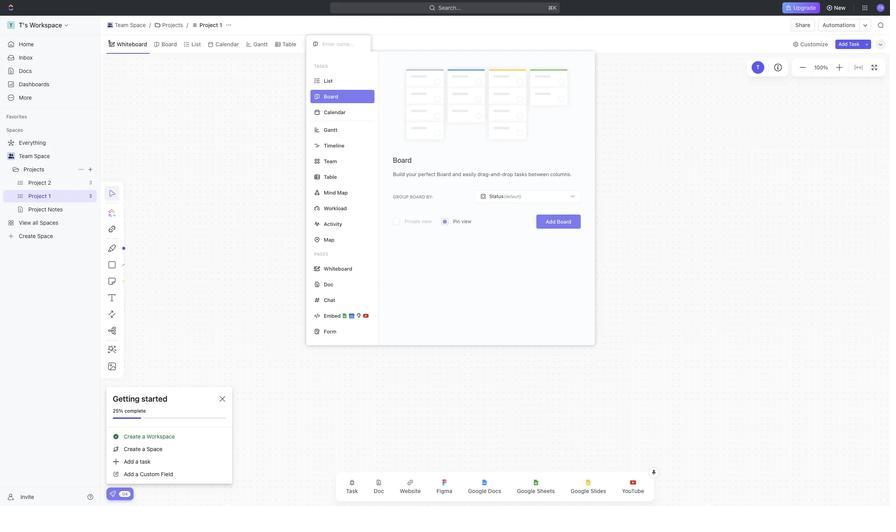Task type: vqa. For each thing, say whether or not it's contained in the screenshot.
easily
yes



Task type: describe. For each thing, give the bounding box(es) containing it.
google sheets button
[[511, 475, 561, 500]]

activity
[[324, 221, 342, 227]]

1 horizontal spatial team
[[115, 22, 128, 28]]

chat
[[324, 297, 335, 304]]

25% complete
[[113, 409, 146, 415]]

board link
[[160, 39, 177, 50]]

(default)
[[503, 194, 521, 199]]

columns.
[[550, 171, 572, 178]]

favorites
[[6, 114, 27, 120]]

slides
[[590, 488, 606, 495]]

upgrade
[[794, 4, 816, 11]]

whiteboard link
[[115, 39, 147, 50]]

team inside tree
[[19, 153, 33, 160]]

view for pin view
[[461, 219, 471, 225]]

0 horizontal spatial map
[[324, 237, 334, 243]]

figma button
[[430, 475, 459, 500]]

add a custom field
[[124, 472, 173, 478]]

onboarding checklist button image
[[110, 492, 116, 498]]

build your perfect board and easily drag-and-drop tasks between columns.
[[393, 171, 572, 178]]

new
[[834, 4, 846, 11]]

gantt link
[[252, 39, 268, 50]]

tasks
[[314, 64, 328, 69]]

add task
[[839, 41, 859, 47]]

space inside tree
[[34, 153, 50, 160]]

t
[[756, 64, 760, 70]]

customize button
[[790, 39, 830, 50]]

create a workspace
[[124, 434, 175, 441]]

calendar inside calendar "link"
[[215, 41, 239, 47]]

0 vertical spatial team space
[[115, 22, 146, 28]]

youtube
[[622, 488, 644, 495]]

dashboards link
[[3, 78, 97, 91]]

getting started
[[113, 395, 167, 404]]

view button
[[306, 35, 332, 53]]

project 1 link
[[190, 20, 224, 30]]

easily
[[463, 171, 476, 178]]

docs link
[[3, 65, 97, 77]]

google docs
[[468, 488, 501, 495]]

google docs button
[[462, 475, 507, 500]]

pin
[[453, 219, 460, 225]]

1 vertical spatial gantt
[[324, 127, 337, 133]]

view for private view
[[421, 219, 432, 225]]

private
[[405, 219, 420, 225]]

1 vertical spatial table
[[324, 174, 337, 180]]

100% button
[[813, 63, 830, 72]]

pin view
[[453, 219, 471, 225]]

doc button
[[367, 475, 390, 500]]

1 horizontal spatial projects link
[[152, 20, 185, 30]]

drop
[[502, 171, 513, 178]]

25%
[[113, 409, 123, 415]]

view
[[316, 41, 329, 47]]

tree inside sidebar "navigation"
[[3, 137, 97, 243]]

favorites button
[[3, 112, 30, 122]]

your
[[406, 171, 417, 178]]

100%
[[814, 64, 828, 71]]

calendar link
[[214, 39, 239, 50]]

1 horizontal spatial user group image
[[108, 23, 112, 27]]

project
[[199, 22, 218, 28]]

status (default)
[[489, 194, 521, 200]]

form
[[324, 329, 336, 335]]

google for google slides
[[571, 488, 589, 495]]

share
[[795, 22, 810, 28]]

1 vertical spatial calendar
[[324, 109, 346, 115]]

by:
[[426, 194, 433, 199]]

timeline
[[324, 142, 344, 149]]

1 horizontal spatial map
[[337, 190, 348, 196]]

inbox link
[[3, 51, 97, 64]]

mind map
[[324, 190, 348, 196]]

and
[[452, 171, 461, 178]]

a for workspace
[[142, 434, 145, 441]]

1/4
[[122, 492, 128, 497]]

projects inside tree
[[24, 166, 44, 173]]

1 vertical spatial whiteboard
[[324, 266, 352, 272]]

⌘k
[[548, 4, 557, 11]]

custom
[[140, 472, 160, 478]]

user group image inside tree
[[8, 154, 14, 159]]

drag-
[[478, 171, 491, 178]]

workload
[[324, 205, 347, 212]]



Task type: locate. For each thing, give the bounding box(es) containing it.
gantt up timeline
[[324, 127, 337, 133]]

1 vertical spatial map
[[324, 237, 334, 243]]

field
[[161, 472, 173, 478]]

0 horizontal spatial /
[[149, 22, 151, 28]]

1 view from the left
[[421, 219, 432, 225]]

calendar up timeline
[[324, 109, 346, 115]]

1 vertical spatial task
[[346, 488, 358, 495]]

1 vertical spatial team space link
[[19, 150, 95, 163]]

1 horizontal spatial projects
[[162, 22, 183, 28]]

2 horizontal spatial google
[[571, 488, 589, 495]]

task inside button
[[346, 488, 358, 495]]

/
[[149, 22, 151, 28], [186, 22, 188, 28]]

calendar
[[215, 41, 239, 47], [324, 109, 346, 115]]

mind
[[324, 190, 336, 196]]

add task button
[[835, 39, 863, 49]]

1 vertical spatial list
[[324, 78, 333, 84]]

1 horizontal spatial team space link
[[105, 20, 148, 30]]

0 horizontal spatial user group image
[[8, 154, 14, 159]]

0 horizontal spatial task
[[346, 488, 358, 495]]

tasks
[[515, 171, 527, 178]]

spaces
[[6, 127, 23, 133]]

doc right task button
[[374, 488, 384, 495]]

sidebar navigation
[[0, 16, 100, 507]]

add for add a task
[[124, 459, 134, 466]]

started
[[141, 395, 167, 404]]

view right pin
[[461, 219, 471, 225]]

2 vertical spatial space
[[147, 446, 162, 453]]

1 horizontal spatial gantt
[[324, 127, 337, 133]]

share button
[[791, 19, 815, 31]]

tree
[[3, 137, 97, 243]]

add board
[[546, 219, 571, 225]]

a up create a space
[[142, 434, 145, 441]]

create for create a workspace
[[124, 434, 141, 441]]

list link
[[190, 39, 201, 50]]

table
[[282, 41, 296, 47], [324, 174, 337, 180]]

1 vertical spatial team space
[[19, 153, 50, 160]]

1 / from the left
[[149, 22, 151, 28]]

google slides button
[[564, 475, 613, 500]]

team up whiteboard "link"
[[115, 22, 128, 28]]

table right gantt link
[[282, 41, 296, 47]]

new button
[[823, 2, 850, 14]]

1 horizontal spatial task
[[849, 41, 859, 47]]

table link
[[281, 39, 296, 50]]

status
[[489, 194, 503, 200]]

team space link inside tree
[[19, 150, 95, 163]]

list
[[191, 41, 201, 47], [324, 78, 333, 84]]

0 horizontal spatial projects
[[24, 166, 44, 173]]

website button
[[393, 475, 427, 500]]

docs inside google docs button
[[488, 488, 501, 495]]

team space inside tree
[[19, 153, 50, 160]]

1 horizontal spatial table
[[324, 174, 337, 180]]

1 google from the left
[[468, 488, 487, 495]]

map down the activity
[[324, 237, 334, 243]]

create for create a space
[[124, 446, 141, 453]]

view
[[421, 219, 432, 225], [461, 219, 471, 225]]

2 horizontal spatial space
[[147, 446, 162, 453]]

1 vertical spatial projects link
[[24, 163, 75, 176]]

google right figma at bottom
[[468, 488, 487, 495]]

complete
[[125, 409, 146, 415]]

user group image
[[108, 23, 112, 27], [8, 154, 14, 159]]

group board by:
[[393, 194, 433, 199]]

google for google sheets
[[517, 488, 535, 495]]

1 vertical spatial docs
[[488, 488, 501, 495]]

google sheets
[[517, 488, 555, 495]]

0 vertical spatial create
[[124, 434, 141, 441]]

0 horizontal spatial view
[[421, 219, 432, 225]]

add a task
[[124, 459, 151, 466]]

embed
[[324, 313, 341, 319]]

a for custom
[[135, 472, 138, 478]]

doc inside button
[[374, 488, 384, 495]]

list down tasks
[[324, 78, 333, 84]]

pages
[[314, 252, 328, 257]]

google slides
[[571, 488, 606, 495]]

0 vertical spatial gantt
[[253, 41, 268, 47]]

0 horizontal spatial docs
[[19, 68, 32, 74]]

0 horizontal spatial team space link
[[19, 150, 95, 163]]

add for add board
[[546, 219, 556, 225]]

docs
[[19, 68, 32, 74], [488, 488, 501, 495]]

1 horizontal spatial team space
[[115, 22, 146, 28]]

workspace
[[147, 434, 175, 441]]

0 vertical spatial user group image
[[108, 23, 112, 27]]

1 vertical spatial doc
[[374, 488, 384, 495]]

view right 'private'
[[421, 219, 432, 225]]

whiteboard down pages
[[324, 266, 352, 272]]

0 vertical spatial doc
[[324, 282, 333, 288]]

project 1
[[199, 22, 222, 28]]

google
[[468, 488, 487, 495], [517, 488, 535, 495], [571, 488, 589, 495]]

2 create from the top
[[124, 446, 141, 453]]

home link
[[3, 38, 97, 51]]

0 horizontal spatial calendar
[[215, 41, 239, 47]]

automations
[[823, 22, 855, 28]]

add for add a custom field
[[124, 472, 134, 478]]

private view
[[405, 219, 432, 225]]

projects link inside tree
[[24, 163, 75, 176]]

0 vertical spatial projects
[[162, 22, 183, 28]]

1 horizontal spatial docs
[[488, 488, 501, 495]]

perfect
[[418, 171, 435, 178]]

2 google from the left
[[517, 488, 535, 495]]

website
[[400, 488, 421, 495]]

0 horizontal spatial projects link
[[24, 163, 75, 176]]

a for task
[[135, 459, 138, 466]]

0 horizontal spatial google
[[468, 488, 487, 495]]

0 horizontal spatial space
[[34, 153, 50, 160]]

0 vertical spatial docs
[[19, 68, 32, 74]]

0 vertical spatial table
[[282, 41, 296, 47]]

a
[[142, 434, 145, 441], [142, 446, 145, 453], [135, 459, 138, 466], [135, 472, 138, 478]]

task left doc button
[[346, 488, 358, 495]]

figma
[[437, 488, 452, 495]]

task inside "button"
[[849, 41, 859, 47]]

a up task
[[142, 446, 145, 453]]

getting
[[113, 395, 140, 404]]

team space up whiteboard "link"
[[115, 22, 146, 28]]

group
[[393, 194, 409, 199]]

search...
[[439, 4, 461, 11]]

add for add task
[[839, 41, 848, 47]]

onboarding checklist button element
[[110, 492, 116, 498]]

google left sheets
[[517, 488, 535, 495]]

customize
[[800, 41, 828, 47]]

calendar down '1'
[[215, 41, 239, 47]]

0 vertical spatial map
[[337, 190, 348, 196]]

2 / from the left
[[186, 22, 188, 28]]

dashboards
[[19, 81, 49, 88]]

0 vertical spatial team space link
[[105, 20, 148, 30]]

a down add a task
[[135, 472, 138, 478]]

1 horizontal spatial calendar
[[324, 109, 346, 115]]

gantt
[[253, 41, 268, 47], [324, 127, 337, 133]]

1 vertical spatial space
[[34, 153, 50, 160]]

whiteboard inside "link"
[[117, 41, 147, 47]]

team space down spaces
[[19, 153, 50, 160]]

add
[[839, 41, 848, 47], [546, 219, 556, 225], [124, 459, 134, 466], [124, 472, 134, 478]]

3 google from the left
[[571, 488, 589, 495]]

1 vertical spatial user group image
[[8, 154, 14, 159]]

0 horizontal spatial doc
[[324, 282, 333, 288]]

task button
[[340, 475, 364, 500]]

1 vertical spatial projects
[[24, 166, 44, 173]]

board
[[410, 194, 425, 199]]

0 vertical spatial whiteboard
[[117, 41, 147, 47]]

add inside "button"
[[839, 41, 848, 47]]

build
[[393, 171, 405, 178]]

Enter name... field
[[322, 40, 364, 48]]

a for space
[[142, 446, 145, 453]]

1 vertical spatial create
[[124, 446, 141, 453]]

docs inside docs link
[[19, 68, 32, 74]]

between
[[528, 171, 549, 178]]

task down 'automations' button
[[849, 41, 859, 47]]

a left task
[[135, 459, 138, 466]]

1 horizontal spatial google
[[517, 488, 535, 495]]

sheets
[[537, 488, 555, 495]]

0 vertical spatial calendar
[[215, 41, 239, 47]]

map right mind
[[337, 190, 348, 196]]

doc
[[324, 282, 333, 288], [374, 488, 384, 495]]

0 horizontal spatial team space
[[19, 153, 50, 160]]

whiteboard left board link
[[117, 41, 147, 47]]

doc up chat
[[324, 282, 333, 288]]

0 horizontal spatial gantt
[[253, 41, 268, 47]]

0 vertical spatial task
[[849, 41, 859, 47]]

list down project 1 'link'
[[191, 41, 201, 47]]

list inside list link
[[191, 41, 201, 47]]

1 horizontal spatial view
[[461, 219, 471, 225]]

0 horizontal spatial team
[[19, 153, 33, 160]]

1 horizontal spatial /
[[186, 22, 188, 28]]

1 horizontal spatial whiteboard
[[324, 266, 352, 272]]

0 horizontal spatial list
[[191, 41, 201, 47]]

task
[[849, 41, 859, 47], [346, 488, 358, 495]]

1 horizontal spatial space
[[130, 22, 146, 28]]

2 horizontal spatial team
[[324, 158, 337, 164]]

gantt left table link
[[253, 41, 268, 47]]

create up add a task
[[124, 446, 141, 453]]

google left slides
[[571, 488, 589, 495]]

team down timeline
[[324, 158, 337, 164]]

team
[[115, 22, 128, 28], [19, 153, 33, 160], [324, 158, 337, 164]]

1
[[219, 22, 222, 28]]

upgrade link
[[783, 2, 820, 13]]

and-
[[491, 171, 502, 178]]

team space link
[[105, 20, 148, 30], [19, 150, 95, 163]]

1 horizontal spatial list
[[324, 78, 333, 84]]

0 horizontal spatial table
[[282, 41, 296, 47]]

tree containing team space
[[3, 137, 97, 243]]

0 vertical spatial space
[[130, 22, 146, 28]]

1 create from the top
[[124, 434, 141, 441]]

youtube button
[[616, 475, 650, 500]]

2 view from the left
[[461, 219, 471, 225]]

create a space
[[124, 446, 162, 453]]

table up mind
[[324, 174, 337, 180]]

inbox
[[19, 54, 33, 61]]

1 horizontal spatial doc
[[374, 488, 384, 495]]

create up create a space
[[124, 434, 141, 441]]

team down spaces
[[19, 153, 33, 160]]

create
[[124, 434, 141, 441], [124, 446, 141, 453]]

0 vertical spatial projects link
[[152, 20, 185, 30]]

0 horizontal spatial whiteboard
[[117, 41, 147, 47]]

google for google docs
[[468, 488, 487, 495]]

home
[[19, 41, 34, 48]]

task
[[140, 459, 151, 466]]

invite
[[20, 494, 34, 501]]

close image
[[220, 397, 225, 402]]

0 vertical spatial list
[[191, 41, 201, 47]]



